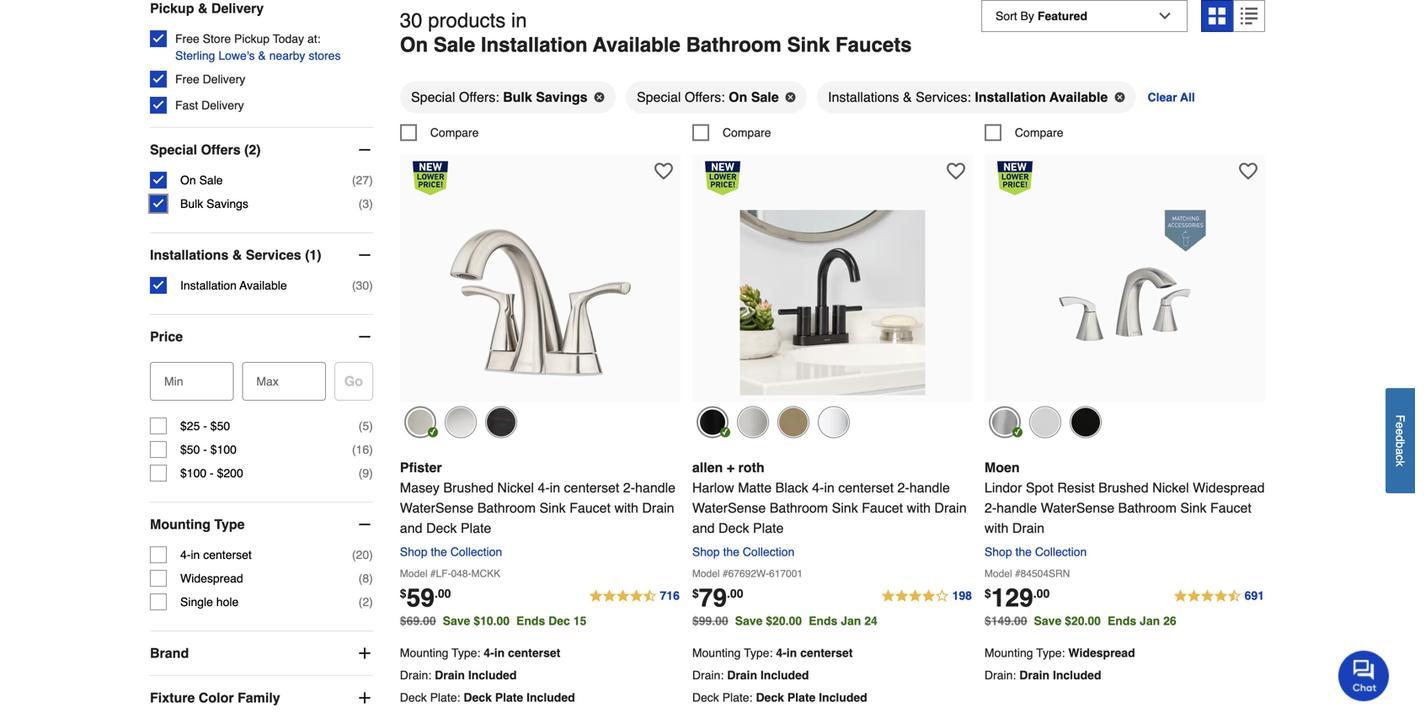 Task type: describe. For each thing, give the bounding box(es) containing it.
1 vertical spatial widespread
[[180, 572, 243, 586]]

( for 20
[[352, 549, 356, 562]]

pfister
[[400, 460, 442, 476]]

$ for 59
[[400, 588, 407, 601]]

mounting down $99.00 at the bottom of the page
[[693, 647, 741, 660]]

f e e d b a c k
[[1394, 415, 1408, 467]]

heart outline image
[[947, 162, 966, 181]]

sterling lowe's & nearby stores
[[175, 49, 341, 62]]

4-in centerset
[[180, 549, 252, 562]]

1 vertical spatial $100
[[180, 467, 207, 480]]

& for installations & services: installation available
[[903, 89, 912, 105]]

( 8 )
[[359, 572, 373, 586]]

installation available
[[180, 279, 287, 293]]

single
[[180, 596, 213, 609]]

2 vertical spatial available
[[240, 279, 287, 293]]

centerset inside the pfister masey brushed nickel 4-in centerset 2-handle watersense bathroom sink faucet with drain and deck plate
[[564, 480, 620, 496]]

fast delivery
[[175, 99, 244, 112]]

( 16 )
[[352, 443, 373, 457]]

- for $100
[[210, 467, 214, 480]]

ends jan 26 element
[[1108, 615, 1184, 628]]

3 # from the left
[[1015, 569, 1021, 580]]

.00 for 79
[[727, 588, 744, 601]]

savings inside list box
[[536, 89, 588, 105]]

in inside 30 products in on sale installation available bathroom sink faucets
[[511, 9, 527, 32]]

shop for masey brushed nickel 4-in centerset 2-handle watersense bathroom sink faucet with drain and deck plate
[[400, 546, 428, 559]]

close circle filled image
[[1115, 92, 1125, 103]]

( 20 )
[[352, 549, 373, 562]]

compare for 1003092544 element
[[723, 126, 771, 140]]

2 vertical spatial installation
[[180, 279, 237, 293]]

deck down $10.00
[[464, 692, 492, 705]]

free for free delivery
[[175, 73, 200, 86]]

0 horizontal spatial bulk
[[180, 197, 203, 211]]

1000476785 element
[[985, 124, 1064, 141]]

roth
[[739, 460, 765, 476]]

stores
[[309, 49, 341, 62]]

1 vertical spatial $50
[[180, 443, 200, 457]]

was price $69.00 element
[[400, 611, 443, 628]]

model for lindor spot resist brushed nickel widespread 2-handle watersense bathroom sink faucet with drain
[[985, 569, 1013, 580]]

delivery for fast delivery
[[202, 99, 244, 112]]

was price $99.00 element
[[693, 611, 735, 628]]

8
[[363, 572, 369, 586]]

2 type: from the left
[[744, 647, 773, 660]]

fixture color family
[[150, 691, 280, 706]]

actual price $79.00 element
[[693, 584, 744, 613]]

( for 27
[[352, 174, 356, 187]]

free for free store pickup today at:
[[175, 32, 200, 46]]

2 e from the top
[[1394, 429, 1408, 436]]

) for ( 2 )
[[369, 596, 373, 609]]

delivery for free delivery
[[203, 73, 245, 86]]

products
[[428, 9, 506, 32]]

deck inside 'allen + roth harlow matte black 4-in centerset 2-handle watersense bathroom sink faucet with drain and deck plate'
[[719, 521, 750, 537]]

1000244317 element
[[400, 124, 479, 141]]

( 3 )
[[359, 197, 373, 211]]

shop the collection for plate
[[400, 546, 502, 559]]

deck down $99.00 save $20.00 ends jan 24
[[756, 692, 785, 705]]

in inside the pfister masey brushed nickel 4-in centerset 2-handle watersense bathroom sink faucet with drain and deck plate
[[550, 480, 560, 496]]

lowe's
[[219, 49, 255, 62]]

- for $25
[[203, 420, 207, 433]]

allen
[[693, 460, 723, 476]]

available inside 30 products in on sale installation available bathroom sink faucets
[[593, 33, 681, 56]]

1 vertical spatial pickup
[[234, 32, 270, 46]]

2 drain: drain included from the left
[[693, 669, 809, 683]]

included down ends dec 15 element
[[527, 692, 575, 705]]

with for masey brushed nickel 4-in centerset 2-handle watersense bathroom sink faucet with drain and deck plate
[[615, 501, 639, 516]]

pfister masey brushed nickel 4-in centerset 2-handle watersense bathroom sink faucet with drain and deck plate image
[[448, 210, 633, 396]]

model # lf-048-mckk
[[400, 569, 501, 580]]

691 button
[[1174, 587, 1266, 607]]

masey
[[400, 480, 440, 496]]

fixture
[[150, 691, 195, 706]]

brushed gold image
[[778, 407, 810, 439]]

and inside 'allen + roth harlow matte black 4-in centerset 2-handle watersense bathroom sink faucet with drain and deck plate'
[[693, 521, 715, 537]]

sink inside 'allen + roth harlow matte black 4-in centerset 2-handle watersense bathroom sink faucet with drain and deck plate'
[[832, 501, 858, 516]]

a
[[1394, 449, 1408, 455]]

collection for and
[[743, 546, 795, 559]]

clear all
[[1148, 91, 1196, 104]]

( 2 )
[[359, 596, 373, 609]]

nearby
[[269, 49, 305, 62]]

& for pickup & delivery
[[198, 0, 208, 16]]

2 mounting type: 4-in centerset from the left
[[693, 647, 853, 660]]

bathroom inside 'allen + roth harlow matte black 4-in centerset 2-handle watersense bathroom sink faucet with drain and deck plate'
[[770, 501, 829, 516]]

27
[[356, 174, 369, 187]]

centerset inside 'allen + roth harlow matte black 4-in centerset 2-handle watersense bathroom sink faucet with drain and deck plate'
[[839, 480, 894, 496]]

bathroom inside moen lindor spot resist brushed nickel widespread 2-handle watersense bathroom sink faucet with drain
[[1119, 501, 1177, 516]]

max
[[257, 375, 279, 389]]

resist
[[1058, 480, 1095, 496]]

compare for 1000476785 element
[[1015, 126, 1064, 140]]

3 shop the collection from the left
[[985, 546, 1087, 559]]

$69.00 save $10.00 ends dec 15
[[400, 615, 587, 628]]

in inside 'allen + roth harlow matte black 4-in centerset 2-handle watersense bathroom sink faucet with drain and deck plate'
[[824, 480, 835, 496]]

faucets
[[836, 33, 912, 56]]

store
[[203, 32, 231, 46]]

brand button
[[150, 632, 373, 676]]

lindor
[[985, 480, 1023, 496]]

nickel inside the pfister masey brushed nickel 4-in centerset 2-handle watersense bathroom sink faucet with drain and deck plate
[[498, 480, 534, 496]]

shop for harlow matte black 4-in centerset 2-handle watersense bathroom sink faucet with drain and deck plate
[[693, 546, 720, 559]]

) for ( 27 )
[[369, 174, 373, 187]]

hole
[[216, 596, 239, 609]]

3
[[363, 197, 369, 211]]

& inside the sterling lowe's & nearby stores button
[[258, 49, 266, 62]]

harlow
[[693, 480, 735, 496]]

included down ends jan 24 element
[[819, 692, 868, 705]]

) for ( 30 )
[[369, 279, 373, 293]]

special for special offers: on sale
[[637, 89, 681, 105]]

included down $69.00 save $10.00 ends dec 15
[[468, 669, 517, 683]]

clear all button
[[1147, 81, 1197, 114]]

( for 8
[[359, 572, 363, 586]]

0 horizontal spatial on
[[180, 174, 196, 187]]

1 vertical spatial sale
[[751, 89, 779, 105]]

2- inside 'allen + roth harlow matte black 4-in centerset 2-handle watersense bathroom sink faucet with drain and deck plate'
[[898, 480, 910, 496]]

1 plate: from the left
[[430, 692, 460, 705]]

4.5 stars image for 129
[[1174, 587, 1266, 607]]

single hole
[[180, 596, 239, 609]]

5
[[363, 420, 369, 433]]

all
[[1181, 91, 1196, 104]]

sterling
[[175, 49, 215, 62]]

matte
[[738, 480, 772, 496]]

mounting inside button
[[150, 517, 211, 533]]

129
[[992, 584, 1034, 613]]

special offers (2)
[[150, 142, 261, 158]]

2 horizontal spatial installation
[[975, 89, 1046, 105]]

(2)
[[244, 142, 261, 158]]

3 collection from the left
[[1036, 546, 1087, 559]]

installations & services: installation available
[[828, 89, 1108, 105]]

( for 2
[[359, 596, 363, 609]]

installations & services (1)
[[150, 247, 322, 263]]

b
[[1394, 442, 1408, 449]]

handle for masey brushed nickel 4-in centerset 2-handle watersense bathroom sink faucet with drain and deck plate
[[635, 480, 676, 496]]

ends for 59
[[517, 615, 545, 628]]

matte black image
[[697, 407, 729, 439]]

installation inside 30 products in on sale installation available bathroom sink faucets
[[481, 33, 588, 56]]

mounting down $69.00
[[400, 647, 449, 660]]

( 5 )
[[359, 420, 373, 433]]

with for lindor spot resist brushed nickel widespread 2-handle watersense bathroom sink faucet with drain
[[985, 521, 1009, 537]]

) for ( 8 )
[[369, 572, 373, 586]]

minus image for price
[[356, 329, 373, 346]]

$149.00
[[985, 615, 1028, 628]]

mounting down $149.00
[[985, 647, 1034, 660]]

sink inside moen lindor spot resist brushed nickel widespread 2-handle watersense bathroom sink faucet with drain
[[1181, 501, 1207, 516]]

model # 67692w-617001
[[693, 569, 803, 580]]

$25
[[180, 420, 200, 433]]

faucet for masey brushed nickel 4-in centerset 2-handle watersense bathroom sink faucet with drain and deck plate
[[570, 501, 611, 516]]

close circle filled image for sale
[[786, 92, 796, 103]]

type
[[214, 517, 245, 533]]

dec
[[549, 615, 570, 628]]

watersense for masey
[[400, 501, 474, 516]]

compare for 1000244317 element
[[430, 126, 479, 140]]

$200
[[217, 467, 243, 480]]

.00 for 59
[[435, 588, 451, 601]]

mckk
[[472, 569, 501, 580]]

$69.00
[[400, 615, 436, 628]]

drain inside moen lindor spot resist brushed nickel widespread 2-handle watersense bathroom sink faucet with drain
[[1013, 521, 1045, 537]]

) for ( 3 )
[[369, 197, 373, 211]]

spot resist brushed nickel image
[[989, 407, 1021, 439]]

0 vertical spatial $100
[[211, 443, 237, 457]]

26
[[1164, 615, 1177, 628]]

nickel inside moen lindor spot resist brushed nickel widespread 2-handle watersense bathroom sink faucet with drain
[[1153, 480, 1190, 496]]

c
[[1394, 455, 1408, 461]]

$ for 129
[[985, 588, 992, 601]]

mounting type button
[[150, 503, 373, 547]]

brushed nickel pvd image
[[737, 407, 769, 439]]

$99.00
[[693, 615, 729, 628]]

on inside list box
[[729, 89, 748, 105]]

617001
[[769, 569, 803, 580]]

(1)
[[305, 247, 322, 263]]

0 vertical spatial delivery
[[211, 0, 264, 16]]

1 heart outline image from the left
[[655, 162, 673, 181]]

special for special offers (2)
[[150, 142, 197, 158]]

30 inside 30 products in on sale installation available bathroom sink faucets
[[400, 9, 423, 32]]

d
[[1394, 436, 1408, 442]]

faucet inside 'allen + roth harlow matte black 4-in centerset 2-handle watersense bathroom sink faucet with drain and deck plate'
[[862, 501, 903, 516]]

$20.00 for 129
[[1065, 615, 1101, 628]]

savings save $20.00 element for 79
[[735, 615, 885, 628]]

shop for lindor spot resist brushed nickel widespread 2-handle watersense bathroom sink faucet with drain
[[985, 546, 1013, 559]]

1 horizontal spatial $50
[[211, 420, 230, 433]]

( 9 )
[[359, 467, 373, 480]]

.00 for 129
[[1034, 588, 1050, 601]]

ends for 79
[[809, 615, 838, 628]]

048-
[[451, 569, 472, 580]]

the for and
[[723, 546, 740, 559]]

1 vertical spatial 30
[[356, 279, 369, 293]]

new lower price image for first heart outline icon from left
[[413, 162, 448, 196]]

offers: for on sale
[[685, 89, 725, 105]]

installations for installations & services (1)
[[150, 247, 229, 263]]

close circle filled image for savings
[[595, 92, 605, 103]]

0 horizontal spatial pickup
[[150, 0, 194, 16]]

shop the collection link for and
[[693, 546, 802, 559]]

2
[[363, 596, 369, 609]]

$ 129 .00
[[985, 584, 1050, 613]]

color
[[199, 691, 234, 706]]

price
[[150, 329, 183, 345]]

actual price $59.00 element
[[400, 584, 451, 613]]

moen lindor spot resist brushed nickel widespread 2-handle watersense bathroom sink faucet with drain
[[985, 460, 1265, 537]]

0 vertical spatial bulk
[[503, 89, 532, 105]]

chat invite button image
[[1339, 651, 1391, 702]]

1 drain: drain included from the left
[[400, 669, 517, 683]]

moen lindor spot resist brushed nickel widespread 2-handle watersense bathroom sink faucet with drain image
[[1033, 210, 1218, 396]]

chrome image
[[1030, 407, 1062, 439]]

actual price $129.00 element
[[985, 584, 1050, 613]]

mounting type
[[150, 517, 245, 533]]

3 the from the left
[[1016, 546, 1032, 559]]

brand
[[150, 646, 189, 662]]

minus image for installations & services
[[356, 247, 373, 264]]

tuscan bronze image
[[485, 407, 517, 439]]



Task type: vqa. For each thing, say whether or not it's contained in the screenshot.


Task type: locate. For each thing, give the bounding box(es) containing it.
1 jan from the left
[[841, 615, 862, 628]]

2- inside moen lindor spot resist brushed nickel widespread 2-handle watersense bathroom sink faucet with drain
[[985, 501, 997, 516]]

2 collection from the left
[[743, 546, 795, 559]]

1 horizontal spatial pickup
[[234, 32, 270, 46]]

2 horizontal spatial available
[[1050, 89, 1108, 105]]

0 horizontal spatial installations
[[150, 247, 229, 263]]

( for 9
[[359, 467, 363, 480]]

4.5 stars image up 26
[[1174, 587, 1266, 607]]

polished chrome image
[[445, 407, 477, 439]]

1 free from the top
[[175, 32, 200, 46]]

special down 30 products in on sale installation available bathroom sink faucets
[[637, 89, 681, 105]]

centerset
[[564, 480, 620, 496], [839, 480, 894, 496], [203, 549, 252, 562], [508, 647, 561, 660], [801, 647, 853, 660]]

- for $50
[[203, 443, 207, 457]]

3 shop from the left
[[985, 546, 1013, 559]]

watersense inside 'allen + roth harlow matte black 4-in centerset 2-handle watersense bathroom sink faucet with drain and deck plate'
[[693, 501, 766, 516]]

jan left 26
[[1140, 615, 1161, 628]]

2 horizontal spatial handle
[[997, 501, 1038, 516]]

savings save $20.00 element down 617001
[[735, 615, 885, 628]]

plate up mckk on the bottom
[[461, 521, 492, 537]]

with inside the pfister masey brushed nickel 4-in centerset 2-handle watersense bathroom sink faucet with drain and deck plate
[[615, 501, 639, 516]]

shop up model # 84504srn
[[985, 546, 1013, 559]]

30 products in on sale installation available bathroom sink faucets
[[400, 9, 912, 56]]

save for 79
[[735, 615, 763, 628]]

& up installation available
[[232, 247, 242, 263]]

jan for 129
[[1140, 615, 1161, 628]]

) for ( 9 )
[[369, 467, 373, 480]]

compare inside 1000244317 element
[[430, 126, 479, 140]]

0 horizontal spatial $20.00
[[766, 615, 802, 628]]

plate inside 'allen + roth harlow matte black 4-in centerset 2-handle watersense bathroom sink faucet with drain and deck plate'
[[753, 521, 784, 537]]

drain: down $69.00
[[400, 669, 432, 683]]

1 4.5 stars image from the left
[[589, 587, 681, 607]]

79
[[699, 584, 727, 613]]

4 stars image
[[881, 587, 973, 607]]

mounting type: 4-in centerset down $10.00
[[400, 647, 561, 660]]

watersense down masey
[[400, 501, 474, 516]]

0 horizontal spatial drain: drain included
[[400, 669, 517, 683]]

new lower price image down 1000244317 element
[[413, 162, 448, 196]]

compare inside 1000476785 element
[[1015, 126, 1064, 140]]

collection up mckk on the bottom
[[451, 546, 502, 559]]

handle inside moen lindor spot resist brushed nickel widespread 2-handle watersense bathroom sink faucet with drain
[[997, 501, 1038, 516]]

1 horizontal spatial 4.5 stars image
[[1174, 587, 1266, 607]]

( for 3
[[359, 197, 363, 211]]

0 horizontal spatial close circle filled image
[[595, 92, 605, 103]]

0 horizontal spatial compare
[[430, 126, 479, 140]]

4.5 stars image containing 716
[[589, 587, 681, 607]]

) for ( 20 )
[[369, 549, 373, 562]]

( for 16
[[352, 443, 356, 457]]

0 vertical spatial installations
[[828, 89, 900, 105]]

1003092544 element
[[693, 124, 771, 141]]

) down the ( 3 )
[[369, 279, 373, 293]]

1 horizontal spatial drain: drain included
[[693, 669, 809, 683]]

with inside moen lindor spot resist brushed nickel widespread 2-handle watersense bathroom sink faucet with drain
[[985, 521, 1009, 537]]

1 collection from the left
[[451, 546, 502, 559]]

f e e d b a c k button
[[1386, 389, 1416, 494]]

matte black image
[[1070, 407, 1102, 439]]

widespread
[[1193, 480, 1265, 496], [180, 572, 243, 586], [1069, 647, 1136, 660]]

watersense for lindor
[[1041, 501, 1115, 516]]

1 shop the collection link from the left
[[400, 546, 509, 559]]

1 e from the top
[[1394, 423, 1408, 429]]

) up "( 2 )"
[[369, 572, 373, 586]]

0 horizontal spatial handle
[[635, 480, 676, 496]]

2 ) from the top
[[369, 197, 373, 211]]

delivery
[[211, 0, 264, 16], [203, 73, 245, 86], [202, 99, 244, 112]]

sale up bulk savings
[[199, 174, 223, 187]]

compare down the special offers: on sale
[[723, 126, 771, 140]]

1 new lower price image from the left
[[413, 162, 448, 196]]

faucet inside moen lindor spot resist brushed nickel widespread 2-handle watersense bathroom sink faucet with drain
[[1211, 501, 1252, 516]]

0 horizontal spatial nickel
[[498, 480, 534, 496]]

2 nickel from the left
[[1153, 480, 1190, 496]]

8 ) from the top
[[369, 572, 373, 586]]

$50 - $100
[[180, 443, 237, 457]]

2 vertical spatial delivery
[[202, 99, 244, 112]]

0 horizontal spatial shop the collection link
[[400, 546, 509, 559]]

mounting type: widespread
[[985, 647, 1136, 660]]

1 shop the collection from the left
[[400, 546, 502, 559]]

jan left the 24 in the right bottom of the page
[[841, 615, 862, 628]]

faucet
[[570, 501, 611, 516], [862, 501, 903, 516], [1211, 501, 1252, 516]]

shop the collection up model # lf-048-mckk
[[400, 546, 502, 559]]

deck plate: deck plate included down $99.00 save $20.00 ends jan 24
[[693, 692, 868, 705]]

minus image
[[356, 247, 373, 264], [356, 329, 373, 346], [356, 517, 373, 534]]

save up mounting type: widespread
[[1034, 615, 1062, 628]]

& left services:
[[903, 89, 912, 105]]

compare down special offers: bulk savings
[[430, 126, 479, 140]]

2 horizontal spatial special
[[637, 89, 681, 105]]

delivery down lowe's
[[203, 73, 245, 86]]

compare inside 1003092544 element
[[723, 126, 771, 140]]

1 horizontal spatial watersense
[[693, 501, 766, 516]]

list box containing special offers:
[[400, 81, 1266, 124]]

1 compare from the left
[[430, 126, 479, 140]]

drain: down $149.00
[[985, 669, 1017, 683]]

available
[[593, 33, 681, 56], [1050, 89, 1108, 105], [240, 279, 287, 293]]

widespread inside moen lindor spot resist brushed nickel widespread 2-handle watersense bathroom sink faucet with drain
[[1193, 480, 1265, 496]]

deck inside the pfister masey brushed nickel 4-in centerset 2-handle watersense bathroom sink faucet with drain and deck plate
[[426, 521, 457, 537]]

1 horizontal spatial brushed
[[1099, 480, 1149, 496]]

and
[[400, 521, 423, 537], [693, 521, 715, 537]]

0 vertical spatial on
[[400, 33, 428, 56]]

2 vertical spatial widespread
[[1069, 647, 1136, 660]]

( 30 )
[[352, 279, 373, 293]]

$ 59 .00
[[400, 584, 451, 613]]

1 and from the left
[[400, 521, 423, 537]]

1 nickel from the left
[[498, 480, 534, 496]]

jan for 79
[[841, 615, 862, 628]]

bulk savings
[[180, 197, 249, 211]]

30 left products
[[400, 9, 423, 32]]

model for harlow matte black 4-in centerset 2-handle watersense bathroom sink faucet with drain and deck plate
[[693, 569, 720, 580]]

.00 inside $ 79 .00
[[727, 588, 744, 601]]

2 brushed from the left
[[1099, 480, 1149, 496]]

.00 inside the $ 59 .00
[[435, 588, 451, 601]]

heart outline image
[[655, 162, 673, 181], [1240, 162, 1258, 181]]

pickup up the sterling lowe's & nearby stores button
[[234, 32, 270, 46]]

drain inside 'allen + roth harlow matte black 4-in centerset 2-handle watersense bathroom sink faucet with drain and deck plate'
[[935, 501, 967, 516]]

$100
[[211, 443, 237, 457], [180, 467, 207, 480]]

$ right 198
[[985, 588, 992, 601]]

7 ) from the top
[[369, 549, 373, 562]]

compare
[[430, 126, 479, 140], [723, 126, 771, 140], [1015, 126, 1064, 140]]

$ up was price $69.00 element
[[400, 588, 407, 601]]

0 horizontal spatial 2-
[[623, 480, 635, 496]]

1 horizontal spatial special
[[411, 89, 455, 105]]

1 $20.00 from the left
[[766, 615, 802, 628]]

0 horizontal spatial 4.5 stars image
[[589, 587, 681, 607]]

0 vertical spatial widespread
[[1193, 480, 1265, 496]]

4- inside the pfister masey brushed nickel 4-in centerset 2-handle watersense bathroom sink faucet with drain and deck plate
[[538, 480, 550, 496]]

2 save from the left
[[735, 615, 763, 628]]

free down sterling
[[175, 73, 200, 86]]

installations for installations & services: installation available
[[828, 89, 900, 105]]

model up 59
[[400, 569, 428, 580]]

on
[[400, 33, 428, 56], [729, 89, 748, 105], [180, 174, 196, 187]]

installations up installation available
[[150, 247, 229, 263]]

3 compare from the left
[[1015, 126, 1064, 140]]

1 horizontal spatial .00
[[727, 588, 744, 601]]

included down $99.00 save $20.00 ends jan 24
[[761, 669, 809, 683]]

0 horizontal spatial savings save $20.00 element
[[735, 615, 885, 628]]

0 horizontal spatial offers:
[[459, 89, 499, 105]]

5 ) from the top
[[369, 443, 373, 457]]

handle inside the pfister masey brushed nickel 4-in centerset 2-handle watersense bathroom sink faucet with drain and deck plate
[[635, 480, 676, 496]]

model # 84504srn
[[985, 569, 1071, 580]]

2 $20.00 from the left
[[1065, 615, 1101, 628]]

save for 59
[[443, 615, 471, 628]]

minus image for mounting type
[[356, 517, 373, 534]]

1 horizontal spatial with
[[907, 501, 931, 516]]

( for 5
[[359, 420, 363, 433]]

savings save $10.00 element
[[443, 615, 594, 628]]

0 horizontal spatial watersense
[[400, 501, 474, 516]]

2 close circle filled image from the left
[[786, 92, 796, 103]]

691
[[1245, 590, 1265, 603]]

# up the $ 59 .00
[[430, 569, 436, 580]]

2 plate: from the left
[[723, 692, 753, 705]]

2 horizontal spatial drain: drain included
[[985, 669, 1102, 683]]

67692w-
[[729, 569, 769, 580]]

2 horizontal spatial with
[[985, 521, 1009, 537]]

plate inside the pfister masey brushed nickel 4-in centerset 2-handle watersense bathroom sink faucet with drain and deck plate
[[461, 521, 492, 537]]

plate down 'matte'
[[753, 521, 784, 537]]

model up "79"
[[693, 569, 720, 580]]

plus image
[[356, 646, 373, 662]]

brushed nickel image
[[404, 407, 436, 439]]

1 horizontal spatial savings
[[536, 89, 588, 105]]

sterling lowe's & nearby stores button
[[175, 47, 341, 64]]

$ inside $ 79 .00
[[693, 588, 699, 601]]

2 shop from the left
[[693, 546, 720, 559]]

bulk
[[503, 89, 532, 105], [180, 197, 203, 211]]

716
[[660, 590, 680, 603]]

2 new lower price image from the left
[[705, 162, 741, 196]]

minus image inside price button
[[356, 329, 373, 346]]

handle down lindor
[[997, 501, 1038, 516]]

1 watersense from the left
[[400, 501, 474, 516]]

new lower price image
[[413, 162, 448, 196], [705, 162, 741, 196]]

1 horizontal spatial savings save $20.00 element
[[1034, 615, 1184, 628]]

plate
[[461, 521, 492, 537], [753, 521, 784, 537], [495, 692, 524, 705], [788, 692, 816, 705]]

- right $25
[[203, 420, 207, 433]]

0 horizontal spatial heart outline image
[[655, 162, 673, 181]]

# for plate
[[430, 569, 436, 580]]

ends for 129
[[1108, 615, 1137, 628]]

&
[[198, 0, 208, 16], [258, 49, 266, 62], [903, 89, 912, 105], [232, 247, 242, 263]]

1 model from the left
[[400, 569, 428, 580]]

1 mounting type: 4-in centerset from the left
[[400, 647, 561, 660]]

1 horizontal spatial $100
[[211, 443, 237, 457]]

offers: for bulk savings
[[459, 89, 499, 105]]

1 horizontal spatial jan
[[1140, 615, 1161, 628]]

savings save $20.00 element up mounting type: widespread
[[1034, 615, 1184, 628]]

installation down installations & services (1)
[[180, 279, 237, 293]]

4- inside 'allen + roth harlow matte black 4-in centerset 2-handle watersense bathroom sink faucet with drain and deck plate'
[[813, 480, 824, 496]]

jan
[[841, 615, 862, 628], [1140, 615, 1161, 628]]

1 # from the left
[[430, 569, 436, 580]]

sale inside 30 products in on sale installation available bathroom sink faucets
[[434, 33, 475, 56]]

2- inside the pfister masey brushed nickel 4-in centerset 2-handle watersense bathroom sink faucet with drain and deck plate
[[623, 480, 635, 496]]

0 horizontal spatial new lower price image
[[413, 162, 448, 196]]

1 horizontal spatial available
[[593, 33, 681, 56]]

2 watersense from the left
[[693, 501, 766, 516]]

# up the actual price $79.00 element
[[723, 569, 729, 580]]

0 horizontal spatial type:
[[452, 647, 481, 660]]

) up '3'
[[369, 174, 373, 187]]

3 ) from the top
[[369, 279, 373, 293]]

spot
[[1026, 480, 1054, 496]]

2 ends from the left
[[809, 615, 838, 628]]

0 vertical spatial pickup
[[150, 0, 194, 16]]

1 horizontal spatial on
[[400, 33, 428, 56]]

list box
[[400, 81, 1266, 124]]

2 heart outline image from the left
[[1240, 162, 1258, 181]]

0 horizontal spatial $50
[[180, 443, 200, 457]]

2 horizontal spatial the
[[1016, 546, 1032, 559]]

1 savings save $20.00 element from the left
[[735, 615, 885, 628]]

0 horizontal spatial deck plate: deck plate included
[[400, 692, 575, 705]]

1 deck plate: deck plate included from the left
[[400, 692, 575, 705]]

) up the ( 9 )
[[369, 443, 373, 457]]

type: down $99.00 save $20.00 ends jan 24
[[744, 647, 773, 660]]

family
[[238, 691, 280, 706]]

allen + roth harlow matte black 4-in centerset 2-handle watersense bathroom sink faucet with drain and deck plate image
[[740, 210, 926, 396]]

0 horizontal spatial the
[[431, 546, 447, 559]]

shop the collection for and
[[693, 546, 795, 559]]

min
[[164, 375, 183, 389]]

savings
[[536, 89, 588, 105], [207, 197, 249, 211]]

& down free store pickup today at:
[[258, 49, 266, 62]]

save for 129
[[1034, 615, 1062, 628]]

drain inside the pfister masey brushed nickel 4-in centerset 2-handle watersense bathroom sink faucet with drain and deck plate
[[642, 501, 675, 516]]

3 watersense from the left
[[1041, 501, 1115, 516]]

deck down harlow
[[719, 521, 750, 537]]

4.5 stars image
[[589, 587, 681, 607], [1174, 587, 1266, 607]]

services
[[246, 247, 301, 263]]

4.5 stars image left "79"
[[589, 587, 681, 607]]

type: down $10.00
[[452, 647, 481, 660]]

.00 inside the $ 129 .00
[[1034, 588, 1050, 601]]

(
[[352, 174, 356, 187], [359, 197, 363, 211], [352, 279, 356, 293], [359, 420, 363, 433], [352, 443, 356, 457], [359, 467, 363, 480], [352, 549, 356, 562], [359, 572, 363, 586], [359, 596, 363, 609]]

30
[[400, 9, 423, 32], [356, 279, 369, 293]]

2 vertical spatial -
[[210, 467, 214, 480]]

# up actual price $129.00 element
[[1015, 569, 1021, 580]]

save right $99.00 at the bottom of the page
[[735, 615, 763, 628]]

was price $149.00 element
[[985, 611, 1034, 628]]

faucet for lindor spot resist brushed nickel widespread 2-handle watersense bathroom sink faucet with drain
[[1211, 501, 1252, 516]]

savings save $20.00 element
[[735, 615, 885, 628], [1034, 615, 1184, 628]]

2 drain: from the left
[[693, 669, 724, 683]]

0 horizontal spatial special
[[150, 142, 197, 158]]

close circle filled image
[[595, 92, 605, 103], [786, 92, 796, 103]]

bathroom inside 30 products in on sale installation available bathroom sink faucets
[[686, 33, 782, 56]]

at:
[[308, 32, 321, 46]]

2 4.5 stars image from the left
[[1174, 587, 1266, 607]]

2 compare from the left
[[723, 126, 771, 140]]

with inside 'allen + roth harlow matte black 4-in centerset 2-handle watersense bathroom sink faucet with drain and deck plate'
[[907, 501, 931, 516]]

& for installations & services (1)
[[232, 247, 242, 263]]

+
[[727, 460, 735, 476]]

1 horizontal spatial nickel
[[1153, 480, 1190, 496]]

1 vertical spatial free
[[175, 73, 200, 86]]

1 horizontal spatial widespread
[[1069, 647, 1136, 660]]

new lower price image for heart outline image
[[705, 162, 741, 196]]

2 savings save $20.00 element from the left
[[1034, 615, 1184, 628]]

pickup & delivery
[[150, 0, 264, 16]]

installations down 'faucets'
[[828, 89, 900, 105]]

2 horizontal spatial shop
[[985, 546, 1013, 559]]

special up 1000244317 element
[[411, 89, 455, 105]]

sink
[[788, 33, 830, 56], [540, 501, 566, 516], [832, 501, 858, 516], [1181, 501, 1207, 516]]

1 offers: from the left
[[459, 89, 499, 105]]

) for ( 5 )
[[369, 420, 373, 433]]

$25 - $50
[[180, 420, 230, 433]]

deck right plus image
[[400, 692, 427, 705]]

included down mounting type: widespread
[[1053, 669, 1102, 683]]

1 vertical spatial delivery
[[203, 73, 245, 86]]

e up d
[[1394, 423, 1408, 429]]

1 ends from the left
[[517, 615, 545, 628]]

minus image up "go"
[[356, 329, 373, 346]]

2- for lindor spot resist brushed nickel widespread 2-handle watersense bathroom sink faucet with drain
[[985, 501, 997, 516]]

2 jan from the left
[[1140, 615, 1161, 628]]

4.5 stars image for 59
[[589, 587, 681, 607]]

3 ends from the left
[[1108, 615, 1137, 628]]

brushed right resist
[[1099, 480, 1149, 496]]

0 horizontal spatial shop
[[400, 546, 428, 559]]

1 horizontal spatial the
[[723, 546, 740, 559]]

1 minus image from the top
[[356, 247, 373, 264]]

0 horizontal spatial shop the collection
[[400, 546, 502, 559]]

lf-
[[436, 569, 451, 580]]

e up b
[[1394, 429, 1408, 436]]

1 horizontal spatial $20.00
[[1065, 615, 1101, 628]]

3 minus image from the top
[[356, 517, 373, 534]]

plate: right plus image
[[430, 692, 460, 705]]

collection for plate
[[451, 546, 502, 559]]

1 horizontal spatial 30
[[400, 9, 423, 32]]

) down ( 8 )
[[369, 596, 373, 609]]

grid view image
[[1209, 8, 1226, 25]]

collection up 617001
[[743, 546, 795, 559]]

brushed inside the pfister masey brushed nickel 4-in centerset 2-handle watersense bathroom sink faucet with drain and deck plate
[[444, 480, 494, 496]]

sink inside the pfister masey brushed nickel 4-in centerset 2-handle watersense bathroom sink faucet with drain and deck plate
[[540, 501, 566, 516]]

15
[[574, 615, 587, 628]]

$ right 716 in the bottom left of the page
[[693, 588, 699, 601]]

offers
[[201, 142, 241, 158]]

go button
[[334, 362, 373, 401]]

ends jan 24 element
[[809, 615, 885, 628]]

1 .00 from the left
[[435, 588, 451, 601]]

59
[[407, 584, 435, 613]]

included
[[468, 669, 517, 683], [761, 669, 809, 683], [1053, 669, 1102, 683], [527, 692, 575, 705], [819, 692, 868, 705]]

1 ) from the top
[[369, 174, 373, 187]]

9 ) from the top
[[369, 596, 373, 609]]

9
[[363, 467, 369, 480]]

$ inside the $ 129 .00
[[985, 588, 992, 601]]

delivery up free store pickup today at:
[[211, 0, 264, 16]]

1 horizontal spatial drain:
[[693, 669, 724, 683]]

ends left dec on the left bottom of the page
[[517, 615, 545, 628]]

1 horizontal spatial $
[[693, 588, 699, 601]]

drain: drain included down $99.00 save $20.00 ends jan 24
[[693, 669, 809, 683]]

special
[[411, 89, 455, 105], [637, 89, 681, 105], [150, 142, 197, 158]]

on sale
[[180, 174, 223, 187]]

services:
[[916, 89, 972, 105]]

the up model # 67692w-617001
[[723, 546, 740, 559]]

1 horizontal spatial shop the collection link
[[693, 546, 802, 559]]

2 .00 from the left
[[727, 588, 744, 601]]

3 .00 from the left
[[1034, 588, 1050, 601]]

drain:
[[400, 669, 432, 683], [693, 669, 724, 683], [985, 669, 1017, 683]]

f
[[1394, 415, 1408, 423]]

the
[[431, 546, 447, 559], [723, 546, 740, 559], [1016, 546, 1032, 559]]

e
[[1394, 423, 1408, 429], [1394, 429, 1408, 436]]

on inside 30 products in on sale installation available bathroom sink faucets
[[400, 33, 428, 56]]

0 vertical spatial minus image
[[356, 247, 373, 264]]

watersense down resist
[[1041, 501, 1115, 516]]

2 horizontal spatial type:
[[1037, 647, 1066, 660]]

1 horizontal spatial installation
[[481, 33, 588, 56]]

2 horizontal spatial .00
[[1034, 588, 1050, 601]]

0 horizontal spatial plate:
[[430, 692, 460, 705]]

watersense inside the pfister masey brushed nickel 4-in centerset 2-handle watersense bathroom sink faucet with drain and deck plate
[[400, 501, 474, 516]]

brushed inside moen lindor spot resist brushed nickel widespread 2-handle watersense bathroom sink faucet with drain
[[1099, 480, 1149, 496]]

4 ) from the top
[[369, 420, 373, 433]]

( for 30
[[352, 279, 356, 293]]

1 vertical spatial savings
[[207, 197, 249, 211]]

- down $25 - $50
[[203, 443, 207, 457]]

2 horizontal spatial on
[[729, 89, 748, 105]]

mounting up 4-in centerset
[[150, 517, 211, 533]]

handle for lindor spot resist brushed nickel widespread 2-handle watersense bathroom sink faucet with drain
[[997, 501, 1038, 516]]

3 faucet from the left
[[1211, 501, 1252, 516]]

3 drain: drain included from the left
[[985, 669, 1102, 683]]

$ for 79
[[693, 588, 699, 601]]

and down masey
[[400, 521, 423, 537]]

3 drain: from the left
[[985, 669, 1017, 683]]

shop the collection up model # 84504srn
[[985, 546, 1087, 559]]

special for special offers: bulk savings
[[411, 89, 455, 105]]

2- for masey brushed nickel 4-in centerset 2-handle watersense bathroom sink faucet with drain and deck plate
[[623, 480, 635, 496]]

1 horizontal spatial new lower price image
[[705, 162, 741, 196]]

shop up "79"
[[693, 546, 720, 559]]

2 and from the left
[[693, 521, 715, 537]]

6 ) from the top
[[369, 467, 373, 480]]

2 horizontal spatial shop the collection
[[985, 546, 1087, 559]]

1 horizontal spatial mounting type: 4-in centerset
[[693, 647, 853, 660]]

special offers: on sale
[[637, 89, 779, 105]]

0 horizontal spatial with
[[615, 501, 639, 516]]

offers: up 1003092544 element
[[685, 89, 725, 105]]

1 $ from the left
[[400, 588, 407, 601]]

3 save from the left
[[1034, 615, 1062, 628]]

the for plate
[[431, 546, 447, 559]]

watersense inside moen lindor spot resist brushed nickel widespread 2-handle watersense bathroom sink faucet with drain
[[1041, 501, 1115, 516]]

& up store
[[198, 0, 208, 16]]

1 the from the left
[[431, 546, 447, 559]]

installation up 1000476785 element
[[975, 89, 1046, 105]]

0 horizontal spatial ends
[[517, 615, 545, 628]]

handle inside 'allen + roth harlow matte black 4-in centerset 2-handle watersense bathroom sink faucet with drain and deck plate'
[[910, 480, 950, 496]]

2 free from the top
[[175, 73, 200, 86]]

shop the collection
[[400, 546, 502, 559], [693, 546, 795, 559], [985, 546, 1087, 559]]

1 shop from the left
[[400, 546, 428, 559]]

20
[[356, 549, 369, 562]]

2 faucet from the left
[[862, 501, 903, 516]]

2 minus image from the top
[[356, 329, 373, 346]]

0 horizontal spatial jan
[[841, 615, 862, 628]]

3 type: from the left
[[1037, 647, 1066, 660]]

ends dec 15 element
[[517, 615, 594, 628]]

0 horizontal spatial installation
[[180, 279, 237, 293]]

#
[[430, 569, 436, 580], [723, 569, 729, 580], [1015, 569, 1021, 580]]

3 model from the left
[[985, 569, 1013, 580]]

the up model # 84504srn
[[1016, 546, 1032, 559]]

0 horizontal spatial drain:
[[400, 669, 432, 683]]

free delivery
[[175, 73, 245, 86]]

4.5 stars image containing 691
[[1174, 587, 1266, 607]]

and down harlow
[[693, 521, 715, 537]]

2 deck plate: deck plate included from the left
[[693, 692, 868, 705]]

1 drain: from the left
[[400, 669, 432, 683]]

pickup
[[150, 0, 194, 16], [234, 32, 270, 46]]

minus image up 20
[[356, 517, 373, 534]]

1 faucet from the left
[[570, 501, 611, 516]]

0 horizontal spatial savings
[[207, 197, 249, 211]]

plate down $99.00 save $20.00 ends jan 24
[[788, 692, 816, 705]]

$20.00 down 617001
[[766, 615, 802, 628]]

fixture color family button
[[150, 677, 373, 714]]

$100 up $200
[[211, 443, 237, 457]]

84504srn
[[1021, 569, 1071, 580]]

.00 down the lf-
[[435, 588, 451, 601]]

pickup up sterling
[[150, 0, 194, 16]]

model up 129
[[985, 569, 1013, 580]]

bathroom inside the pfister masey brushed nickel 4-in centerset 2-handle watersense bathroom sink faucet with drain and deck plate
[[478, 501, 536, 516]]

deck down $99.00 at the bottom of the page
[[693, 692, 719, 705]]

2 $ from the left
[[693, 588, 699, 601]]

watersense down harlow
[[693, 501, 766, 516]]

16
[[356, 443, 369, 457]]

2 horizontal spatial faucet
[[1211, 501, 1252, 516]]

2 horizontal spatial save
[[1034, 615, 1062, 628]]

2 shop the collection link from the left
[[693, 546, 802, 559]]

24
[[865, 615, 878, 628]]

shop the collection link
[[400, 546, 509, 559], [693, 546, 802, 559], [985, 546, 1094, 559]]

plus image
[[356, 690, 373, 707]]

plate: down $99.00 at the bottom of the page
[[723, 692, 753, 705]]

1 horizontal spatial deck plate: deck plate included
[[693, 692, 868, 705]]

minus image inside mounting type button
[[356, 517, 373, 534]]

minus image
[[356, 142, 373, 159]]

2 the from the left
[[723, 546, 740, 559]]

2 horizontal spatial compare
[[1015, 126, 1064, 140]]

model
[[400, 569, 428, 580], [693, 569, 720, 580], [985, 569, 1013, 580]]

special offers: bulk savings
[[411, 89, 588, 105]]

3 shop the collection link from the left
[[985, 546, 1094, 559]]

1 horizontal spatial type:
[[744, 647, 773, 660]]

1 close circle filled image from the left
[[595, 92, 605, 103]]

model for masey brushed nickel 4-in centerset 2-handle watersense bathroom sink faucet with drain and deck plate
[[400, 569, 428, 580]]

sink inside 30 products in on sale installation available bathroom sink faucets
[[788, 33, 830, 56]]

0 horizontal spatial sale
[[199, 174, 223, 187]]

1 horizontal spatial and
[[693, 521, 715, 537]]

1 horizontal spatial faucet
[[862, 501, 903, 516]]

1 vertical spatial available
[[1050, 89, 1108, 105]]

2 horizontal spatial ends
[[1108, 615, 1137, 628]]

savings save $20.00 element for 129
[[1034, 615, 1184, 628]]

198 button
[[881, 587, 973, 607]]

$20.00 up mounting type: widespread
[[1065, 615, 1101, 628]]

$50 up $50 - $100
[[211, 420, 230, 433]]

$ inside the $ 59 .00
[[400, 588, 407, 601]]

shop the collection link for plate
[[400, 546, 509, 559]]

ends left the 24 in the right bottom of the page
[[809, 615, 838, 628]]

ends
[[517, 615, 545, 628], [809, 615, 838, 628], [1108, 615, 1137, 628]]

0 horizontal spatial save
[[443, 615, 471, 628]]

special up on sale
[[150, 142, 197, 158]]

1 save from the left
[[443, 615, 471, 628]]

1 vertical spatial minus image
[[356, 329, 373, 346]]

new lower price image
[[998, 162, 1033, 196]]

0 vertical spatial sale
[[434, 33, 475, 56]]

1 brushed from the left
[[444, 480, 494, 496]]

$10.00
[[474, 615, 510, 628]]

# for and
[[723, 569, 729, 580]]

polished chrome image
[[818, 407, 850, 439]]

minus image up ( 30 )
[[356, 247, 373, 264]]

1 horizontal spatial ends
[[809, 615, 838, 628]]

today
[[273, 32, 304, 46]]

2 model from the left
[[693, 569, 720, 580]]

2 offers: from the left
[[685, 89, 725, 105]]

1 horizontal spatial bulk
[[503, 89, 532, 105]]

$20.00 for 79
[[766, 615, 802, 628]]

30 down the ( 3 )
[[356, 279, 369, 293]]

2 shop the collection from the left
[[693, 546, 795, 559]]

) for ( 16 )
[[369, 443, 373, 457]]

plate down savings save $10.00 element on the bottom of the page
[[495, 692, 524, 705]]

and inside the pfister masey brushed nickel 4-in centerset 2-handle watersense bathroom sink faucet with drain and deck plate
[[400, 521, 423, 537]]

pfister masey brushed nickel 4-in centerset 2-handle watersense bathroom sink faucet with drain and deck plate
[[400, 460, 676, 537]]

available inside list box
[[1050, 89, 1108, 105]]

list view image
[[1241, 8, 1258, 25]]

faucet inside the pfister masey brushed nickel 4-in centerset 2-handle watersense bathroom sink faucet with drain and deck plate
[[570, 501, 611, 516]]

1 type: from the left
[[452, 647, 481, 660]]

0 vertical spatial free
[[175, 32, 200, 46]]

black
[[776, 480, 809, 496]]

$50 down $25
[[180, 443, 200, 457]]

1 horizontal spatial installations
[[828, 89, 900, 105]]

new lower price image down 1003092544 element
[[705, 162, 741, 196]]

3 $ from the left
[[985, 588, 992, 601]]

2 # from the left
[[723, 569, 729, 580]]



